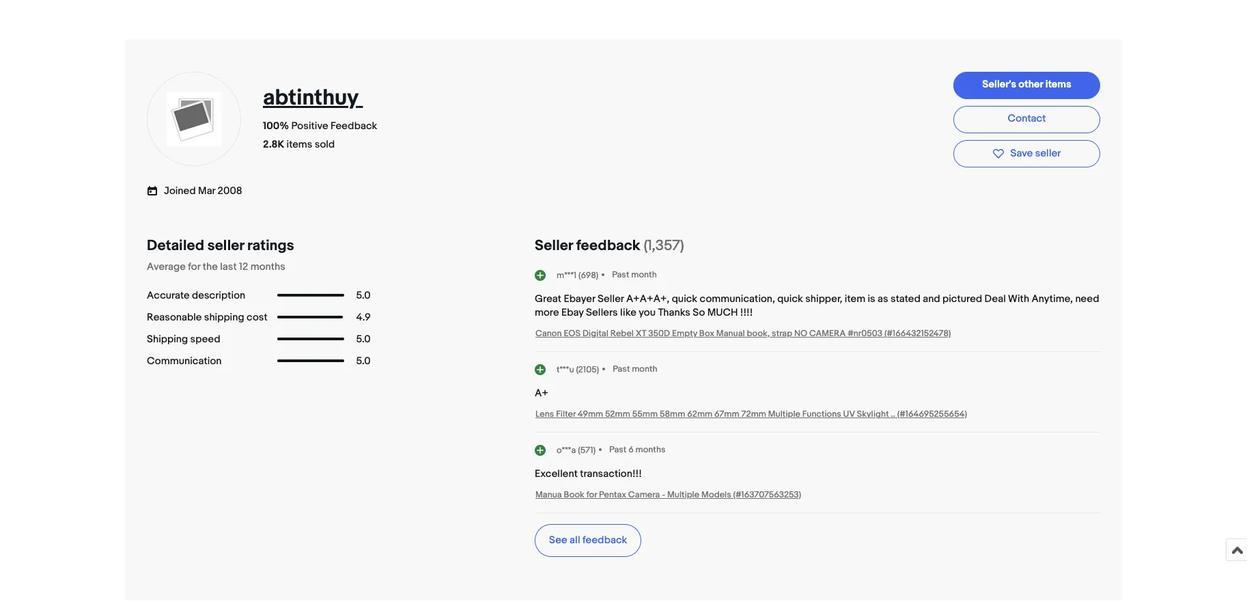 Task type: vqa. For each thing, say whether or not it's contained in the screenshot.


Task type: locate. For each thing, give the bounding box(es) containing it.
2008
[[218, 184, 242, 197]]

past month for a+
[[613, 363, 658, 374]]

uv
[[844, 409, 855, 420]]

0 horizontal spatial seller
[[535, 237, 573, 255]]

1 vertical spatial 5.0
[[356, 333, 371, 345]]

0 vertical spatial seller
[[535, 237, 573, 255]]

past for ebayer
[[612, 269, 630, 280]]

o***a (571)
[[557, 445, 596, 456]]

reasonable
[[147, 311, 202, 324]]

ebayer
[[564, 293, 596, 306]]

58mm
[[660, 409, 686, 420]]

lens filter 49mm 52mm 55mm 58mm 62mm 67mm 72mm multiple functions uv skylight .. (#164695255654)
[[536, 409, 968, 420]]

0 vertical spatial months
[[251, 260, 286, 273]]

m***1 (698)
[[557, 270, 599, 281]]

deal
[[985, 293, 1006, 306]]

month down xt
[[632, 363, 658, 374]]

t***u
[[557, 364, 574, 375]]

1 vertical spatial month
[[632, 363, 658, 374]]

multiple right 72mm
[[769, 409, 801, 420]]

for left the
[[188, 260, 200, 273]]

reasonable shipping cost
[[147, 311, 268, 324]]

seller for detailed
[[208, 237, 244, 255]]

month for a+
[[632, 363, 658, 374]]

0 horizontal spatial multiple
[[668, 489, 700, 500]]

past month up 'a+a+a+,'
[[612, 269, 657, 280]]

seller up m***1
[[535, 237, 573, 255]]

12
[[239, 260, 248, 273]]

month for great ebayer seller  a+a+a+, quick communication, quick shipper, item is as stated and pictured deal with anytime, need more ebay sellers like you thanks so much !!!!
[[632, 269, 657, 280]]

0 vertical spatial multiple
[[769, 409, 801, 420]]

0 horizontal spatial quick
[[672, 293, 698, 306]]

feedback up (698)
[[576, 237, 641, 255]]

items inside 100% positive feedback 2.8k items sold
[[287, 138, 313, 151]]

2 quick from the left
[[778, 293, 803, 306]]

past down seller feedback (1,357)
[[612, 269, 630, 280]]

months down ratings
[[251, 260, 286, 273]]

0 vertical spatial past month
[[612, 269, 657, 280]]

1 horizontal spatial quick
[[778, 293, 803, 306]]

camera
[[629, 489, 660, 500]]

multiple
[[769, 409, 801, 420], [668, 489, 700, 500]]

feedback right all
[[583, 534, 628, 547]]

0 vertical spatial 5.0
[[356, 289, 371, 302]]

3 5.0 from the top
[[356, 354, 371, 367]]

other
[[1019, 78, 1044, 91]]

ebay
[[562, 306, 584, 319]]

#nr0503
[[848, 328, 883, 339]]

1 vertical spatial past month
[[613, 363, 658, 374]]

52mm
[[605, 409, 631, 420]]

past 6 months
[[610, 444, 666, 455]]

months
[[251, 260, 286, 273], [636, 444, 666, 455]]

communication
[[147, 354, 222, 367]]

0 vertical spatial for
[[188, 260, 200, 273]]

speed
[[190, 333, 220, 345]]

100%
[[263, 119, 289, 132]]

1 vertical spatial months
[[636, 444, 666, 455]]

canon eos digital rebel xt  350d empty box manual book, strap no camera #nr0503 (#166432152478) link
[[536, 328, 952, 339]]

items down positive
[[287, 138, 313, 151]]

seller up the sellers
[[598, 293, 624, 306]]

book,
[[747, 328, 770, 339]]

1 vertical spatial seller
[[208, 237, 244, 255]]

2 vertical spatial past
[[610, 444, 627, 455]]

4.9
[[356, 311, 371, 324]]

2 5.0 from the top
[[356, 333, 371, 345]]

average
[[147, 260, 186, 273]]

joined mar 2008
[[164, 184, 242, 197]]

quick up thanks
[[672, 293, 698, 306]]

much
[[708, 306, 738, 319]]

seller inside button
[[1036, 147, 1062, 160]]

0 horizontal spatial seller
[[208, 237, 244, 255]]

0 vertical spatial seller
[[1036, 147, 1062, 160]]

contact link
[[954, 106, 1101, 133]]

2 vertical spatial 5.0
[[356, 354, 371, 367]]

0 vertical spatial items
[[1046, 78, 1072, 91]]

past for transaction!!!
[[610, 444, 627, 455]]

save seller
[[1011, 147, 1062, 160]]

abtinthuy link
[[263, 84, 363, 111]]

1 5.0 from the top
[[356, 289, 371, 302]]

1 vertical spatial for
[[587, 489, 597, 500]]

1 horizontal spatial months
[[636, 444, 666, 455]]

1 horizontal spatial seller
[[1036, 147, 1062, 160]]

(1,357)
[[644, 237, 685, 255]]

all
[[570, 534, 581, 547]]

62mm
[[688, 409, 713, 420]]

0 horizontal spatial for
[[188, 260, 200, 273]]

and
[[923, 293, 941, 306]]

55mm
[[633, 409, 658, 420]]

digital
[[583, 328, 609, 339]]

multiple right -
[[668, 489, 700, 500]]

1 vertical spatial feedback
[[583, 534, 628, 547]]

seller right save
[[1036, 147, 1062, 160]]

1 quick from the left
[[672, 293, 698, 306]]

quick
[[672, 293, 698, 306], [778, 293, 803, 306]]

empty
[[672, 328, 698, 339]]

text__icon wrapper image
[[147, 183, 164, 196]]

feedback
[[576, 237, 641, 255], [583, 534, 628, 547]]

seller for save
[[1036, 147, 1062, 160]]

strap
[[772, 328, 793, 339]]

-
[[662, 489, 666, 500]]

month up 'a+a+a+,'
[[632, 269, 657, 280]]

is
[[868, 293, 876, 306]]

sold
[[315, 138, 335, 151]]

for right book
[[587, 489, 597, 500]]

0 horizontal spatial items
[[287, 138, 313, 151]]

past right "(2105)"
[[613, 363, 630, 374]]

for
[[188, 260, 200, 273], [587, 489, 597, 500]]

quick left shipper,
[[778, 293, 803, 306]]

(#163707563253)
[[734, 489, 802, 500]]

1 vertical spatial items
[[287, 138, 313, 151]]

no
[[795, 328, 808, 339]]

1 vertical spatial seller
[[598, 293, 624, 306]]

1 vertical spatial multiple
[[668, 489, 700, 500]]

seller up last at the left
[[208, 237, 244, 255]]

past left 6
[[610, 444, 627, 455]]

5.0
[[356, 289, 371, 302], [356, 333, 371, 345], [356, 354, 371, 367]]

past month for great ebayer seller  a+a+a+, quick communication, quick shipper, item is as stated and pictured deal with anytime, need more ebay sellers like you thanks so much !!!!
[[612, 269, 657, 280]]

skylight
[[857, 409, 889, 420]]

49mm
[[578, 409, 604, 420]]

anytime,
[[1032, 293, 1074, 306]]

72mm
[[742, 409, 767, 420]]

0 vertical spatial past
[[612, 269, 630, 280]]

seller
[[1036, 147, 1062, 160], [208, 237, 244, 255]]

with
[[1009, 293, 1030, 306]]

shipper,
[[806, 293, 843, 306]]

past month down xt
[[613, 363, 658, 374]]

(571)
[[578, 445, 596, 456]]

great
[[535, 293, 562, 306]]

1 vertical spatial past
[[613, 363, 630, 374]]

joined
[[164, 184, 196, 197]]

0 vertical spatial month
[[632, 269, 657, 280]]

items
[[1046, 78, 1072, 91], [287, 138, 313, 151]]

1 horizontal spatial seller
[[598, 293, 624, 306]]

canon eos digital rebel xt  350d empty box manual book, strap no camera #nr0503 (#166432152478)
[[536, 328, 952, 339]]

items right other
[[1046, 78, 1072, 91]]

canon
[[536, 328, 562, 339]]

2.8k
[[263, 138, 284, 151]]

months right 6
[[636, 444, 666, 455]]

1 horizontal spatial multiple
[[769, 409, 801, 420]]



Task type: describe. For each thing, give the bounding box(es) containing it.
pentax
[[599, 489, 627, 500]]

average for the last 12 months
[[147, 260, 286, 273]]

seller inside the great ebayer seller  a+a+a+, quick communication, quick shipper, item is as stated and pictured deal with anytime, need more ebay sellers like you thanks so much !!!!
[[598, 293, 624, 306]]

functions
[[803, 409, 842, 420]]

!!!!
[[741, 306, 753, 319]]

lens
[[536, 409, 554, 420]]

manual
[[717, 328, 745, 339]]

excellent transaction!!!
[[535, 467, 642, 480]]

see all feedback
[[549, 534, 628, 547]]

a+a+a+,
[[627, 293, 670, 306]]

save
[[1011, 147, 1034, 160]]

5.0 for description
[[356, 289, 371, 302]]

detailed seller ratings
[[147, 237, 294, 255]]

abtinthuy image
[[167, 91, 221, 146]]

book
[[564, 489, 585, 500]]

manua book for pentax camera - multiple models (#163707563253) link
[[536, 489, 802, 500]]

ratings
[[247, 237, 294, 255]]

0 vertical spatial feedback
[[576, 237, 641, 255]]

need
[[1076, 293, 1100, 306]]

seller's other items
[[983, 78, 1072, 91]]

o***a
[[557, 445, 576, 456]]

xt
[[636, 328, 647, 339]]

the
[[203, 260, 218, 273]]

5.0 for speed
[[356, 333, 371, 345]]

communication,
[[700, 293, 776, 306]]

..
[[891, 409, 896, 420]]

abtinthuy
[[263, 84, 358, 111]]

detailed
[[147, 237, 204, 255]]

cost
[[247, 311, 268, 324]]

lens filter 49mm 52mm 55mm 58mm 62mm 67mm 72mm multiple functions uv skylight .. (#164695255654) link
[[536, 409, 968, 420]]

1 horizontal spatial for
[[587, 489, 597, 500]]

eos
[[564, 328, 581, 339]]

t***u (2105)
[[557, 364, 599, 375]]

a+
[[535, 387, 549, 400]]

see all feedback link
[[535, 524, 642, 557]]

sellers
[[586, 306, 618, 319]]

camera
[[810, 328, 846, 339]]

manua book for pentax camera - multiple models (#163707563253)
[[536, 489, 802, 500]]

mar
[[198, 184, 215, 197]]

(#164695255654)
[[898, 409, 968, 420]]

more
[[535, 306, 559, 319]]

contact
[[1008, 112, 1046, 125]]

6
[[629, 444, 634, 455]]

as
[[878, 293, 889, 306]]

100% positive feedback 2.8k items sold
[[263, 119, 377, 151]]

1 horizontal spatial items
[[1046, 78, 1072, 91]]

like
[[620, 306, 637, 319]]

accurate description
[[147, 289, 246, 302]]

0 horizontal spatial months
[[251, 260, 286, 273]]

see
[[549, 534, 568, 547]]

transaction!!!
[[580, 467, 642, 480]]

67mm
[[715, 409, 740, 420]]

you
[[639, 306, 656, 319]]

m***1
[[557, 270, 577, 281]]

feedback
[[331, 119, 377, 132]]

box
[[700, 328, 715, 339]]

last
[[220, 260, 237, 273]]

pictured
[[943, 293, 983, 306]]

seller's
[[983, 78, 1017, 91]]

save seller button
[[954, 140, 1101, 167]]

models
[[702, 489, 732, 500]]

manua
[[536, 489, 562, 500]]

seller's other items link
[[954, 71, 1101, 99]]

350d
[[649, 328, 670, 339]]

stated
[[891, 293, 921, 306]]

positive
[[292, 119, 328, 132]]

(698)
[[579, 270, 599, 281]]

great ebayer seller  a+a+a+, quick communication, quick shipper, item is as stated and pictured deal with anytime, need more ebay sellers like you thanks so much !!!!
[[535, 293, 1100, 319]]

filter
[[556, 409, 576, 420]]

(2105)
[[576, 364, 599, 375]]

shipping
[[147, 333, 188, 345]]

shipping
[[204, 311, 244, 324]]

rebel
[[611, 328, 634, 339]]



